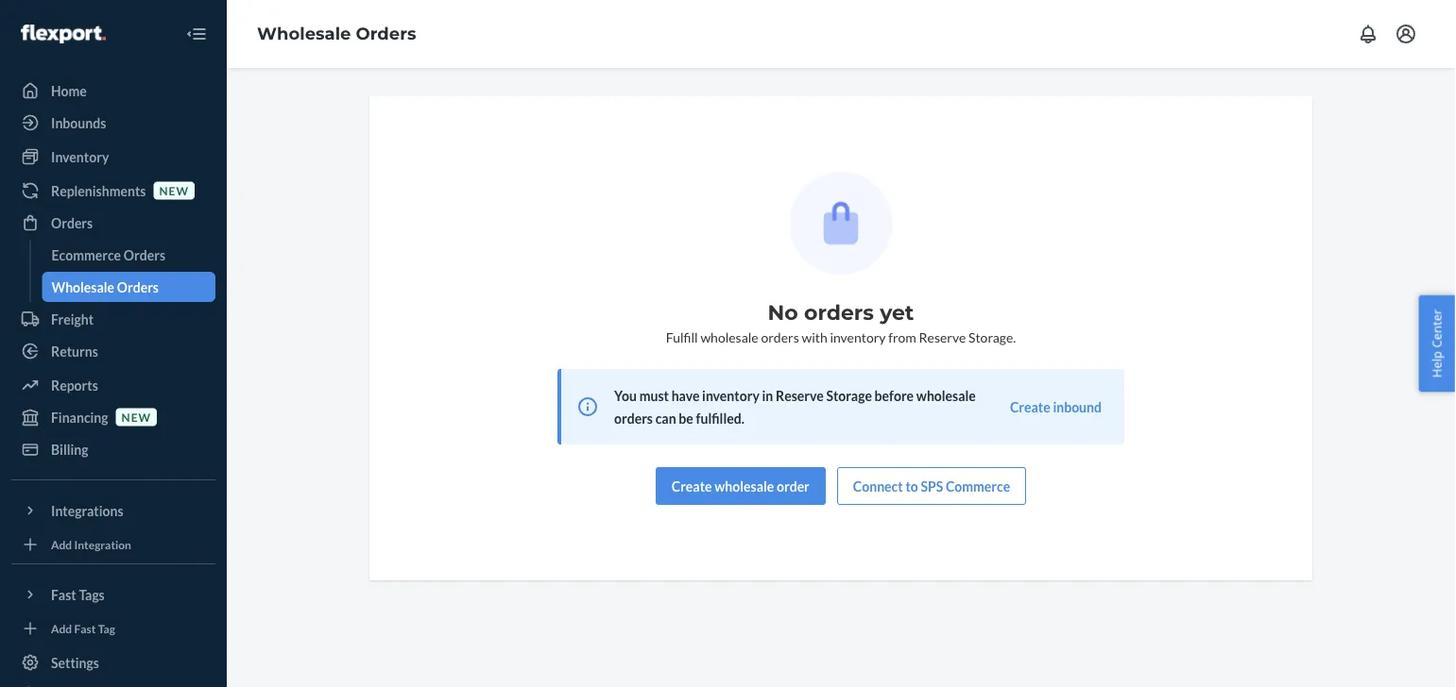 Task type: describe. For each thing, give the bounding box(es) containing it.
fast inside dropdown button
[[51, 587, 76, 603]]

0 horizontal spatial wholesale
[[51, 279, 114, 295]]

help
[[1428, 351, 1445, 378]]

center
[[1428, 310, 1445, 348]]

sps
[[921, 479, 943, 495]]

create wholesale order link
[[656, 468, 826, 505]]

fast tags
[[51, 587, 105, 603]]

1 horizontal spatial wholesale orders
[[257, 23, 416, 44]]

1 vertical spatial orders
[[761, 329, 799, 345]]

have
[[671, 388, 700, 404]]

0 vertical spatial wholesale orders link
[[257, 23, 416, 44]]

help center button
[[1419, 295, 1455, 392]]

with
[[802, 329, 827, 345]]

wholesale inside no orders yet fulfill wholesale orders with inventory from reserve storage.
[[700, 329, 758, 345]]

flexport logo image
[[21, 25, 106, 43]]

you must have inventory in reserve storage before wholesale orders can be fulfilled.
[[614, 388, 976, 427]]

in
[[762, 388, 773, 404]]

storage.
[[968, 329, 1016, 345]]

1 vertical spatial fast
[[74, 622, 96, 636]]

inbounds
[[51, 115, 106, 131]]

create inbound
[[1010, 399, 1102, 415]]

add for add integration
[[51, 538, 72, 552]]

add integration link
[[11, 534, 215, 557]]

1 vertical spatial wholesale orders
[[51, 279, 159, 295]]

orders inside you must have inventory in reserve storage before wholesale orders can be fulfilled.
[[614, 411, 653, 427]]

be
[[679, 411, 693, 427]]

inbounds link
[[11, 108, 215, 138]]

integration
[[74, 538, 131, 552]]

reserve inside no orders yet fulfill wholesale orders with inventory from reserve storage.
[[919, 329, 966, 345]]

must
[[639, 388, 669, 404]]

before
[[875, 388, 914, 404]]

1 vertical spatial wholesale orders link
[[42, 272, 215, 302]]

returns link
[[11, 336, 215, 367]]

yet
[[880, 300, 914, 325]]

integrations button
[[11, 496, 215, 526]]

no
[[768, 300, 798, 325]]

financing
[[51, 410, 108, 426]]

inventory inside you must have inventory in reserve storage before wholesale orders can be fulfilled.
[[702, 388, 760, 404]]

create wholesale order button
[[656, 468, 826, 505]]

wholesale inside button
[[715, 479, 774, 495]]

storage
[[826, 388, 872, 404]]

ecommerce
[[51, 247, 121, 263]]

fulfill
[[666, 329, 698, 345]]

to
[[906, 479, 918, 495]]

settings link
[[11, 648, 215, 678]]

billing
[[51, 442, 88, 458]]

reports link
[[11, 370, 215, 401]]

new for replenishments
[[159, 184, 189, 197]]

connect to sps commerce link
[[837, 468, 1026, 505]]



Task type: vqa. For each thing, say whether or not it's contained in the screenshot.
domestic
no



Task type: locate. For each thing, give the bounding box(es) containing it.
1 horizontal spatial wholesale
[[257, 23, 351, 44]]

inventory inside no orders yet fulfill wholesale orders with inventory from reserve storage.
[[830, 329, 886, 345]]

inventory
[[51, 149, 109, 165]]

1 vertical spatial new
[[121, 410, 151, 424]]

0 vertical spatial create
[[1010, 399, 1050, 415]]

returns
[[51, 343, 98, 360]]

inbound
[[1053, 399, 1102, 415]]

2 horizontal spatial orders
[[804, 300, 874, 325]]

fulfilled.
[[696, 411, 744, 427]]

0 horizontal spatial inventory
[[702, 388, 760, 404]]

reserve
[[919, 329, 966, 345], [776, 388, 824, 404]]

0 vertical spatial reserve
[[919, 329, 966, 345]]

fast tags button
[[11, 580, 215, 610]]

orders down you
[[614, 411, 653, 427]]

open notifications image
[[1357, 23, 1379, 45]]

add fast tag
[[51, 622, 115, 636]]

freight
[[51, 311, 94, 327]]

close navigation image
[[185, 23, 208, 45]]

1 vertical spatial add
[[51, 622, 72, 636]]

inventory up fulfilled.
[[702, 388, 760, 404]]

connect to sps commerce
[[853, 479, 1010, 495]]

wholesale
[[700, 329, 758, 345], [916, 388, 976, 404], [715, 479, 774, 495]]

tag
[[98, 622, 115, 636]]

0 horizontal spatial orders
[[614, 411, 653, 427]]

1 horizontal spatial inventory
[[830, 329, 886, 345]]

orders
[[356, 23, 416, 44], [51, 215, 93, 231], [124, 247, 165, 263], [117, 279, 159, 295]]

add left integration
[[51, 538, 72, 552]]

home link
[[11, 76, 215, 106]]

1 horizontal spatial reserve
[[919, 329, 966, 345]]

order
[[777, 479, 810, 495]]

0 horizontal spatial create
[[672, 479, 712, 495]]

add
[[51, 538, 72, 552], [51, 622, 72, 636]]

0 vertical spatial inventory
[[830, 329, 886, 345]]

orders
[[804, 300, 874, 325], [761, 329, 799, 345], [614, 411, 653, 427]]

help center
[[1428, 310, 1445, 378]]

create for create inbound
[[1010, 399, 1050, 415]]

you
[[614, 388, 637, 404]]

0 vertical spatial wholesale orders
[[257, 23, 416, 44]]

new for financing
[[121, 410, 151, 424]]

reports
[[51, 377, 98, 394]]

1 horizontal spatial new
[[159, 184, 189, 197]]

0 vertical spatial new
[[159, 184, 189, 197]]

home
[[51, 83, 87, 99]]

connect
[[853, 479, 903, 495]]

settings
[[51, 655, 99, 671]]

wholesale
[[257, 23, 351, 44], [51, 279, 114, 295]]

fast left "tags"
[[51, 587, 76, 603]]

can
[[655, 411, 676, 427]]

create left inbound
[[1010, 399, 1050, 415]]

1 add from the top
[[51, 538, 72, 552]]

tags
[[79, 587, 105, 603]]

0 vertical spatial add
[[51, 538, 72, 552]]

add for add fast tag
[[51, 622, 72, 636]]

open account menu image
[[1395, 23, 1417, 45]]

ecommerce orders
[[51, 247, 165, 263]]

add up settings
[[51, 622, 72, 636]]

2 add from the top
[[51, 622, 72, 636]]

1 vertical spatial inventory
[[702, 388, 760, 404]]

wholesale right the fulfill
[[700, 329, 758, 345]]

new
[[159, 184, 189, 197], [121, 410, 151, 424]]

reserve right in
[[776, 388, 824, 404]]

create wholesale order
[[672, 479, 810, 495]]

2 vertical spatial wholesale
[[715, 479, 774, 495]]

wholesale orders link
[[257, 23, 416, 44], [42, 272, 215, 302]]

1 vertical spatial create
[[672, 479, 712, 495]]

1 vertical spatial reserve
[[776, 388, 824, 404]]

new down reports link
[[121, 410, 151, 424]]

0 vertical spatial orders
[[804, 300, 874, 325]]

inventory right with at the right
[[830, 329, 886, 345]]

commerce
[[946, 479, 1010, 495]]

1 vertical spatial wholesale
[[51, 279, 114, 295]]

0 horizontal spatial new
[[121, 410, 151, 424]]

integrations
[[51, 503, 123, 519]]

from
[[888, 329, 916, 345]]

billing link
[[11, 435, 215, 465]]

1 horizontal spatial orders
[[761, 329, 799, 345]]

fast
[[51, 587, 76, 603], [74, 622, 96, 636]]

replenishments
[[51, 183, 146, 199]]

1 horizontal spatial create
[[1010, 399, 1050, 415]]

2 vertical spatial orders
[[614, 411, 653, 427]]

orders link
[[11, 208, 215, 238]]

reserve inside you must have inventory in reserve storage before wholesale orders can be fulfilled.
[[776, 388, 824, 404]]

inventory
[[830, 329, 886, 345], [702, 388, 760, 404]]

reserve right from
[[919, 329, 966, 345]]

wholesale right before on the right of the page
[[916, 388, 976, 404]]

0 vertical spatial wholesale
[[257, 23, 351, 44]]

1 horizontal spatial wholesale orders link
[[257, 23, 416, 44]]

add integration
[[51, 538, 131, 552]]

0 horizontal spatial wholesale orders
[[51, 279, 159, 295]]

inventory link
[[11, 142, 215, 172]]

create inbound button
[[1010, 398, 1102, 417]]

create down be
[[672, 479, 712, 495]]

wholesale orders
[[257, 23, 416, 44], [51, 279, 159, 295]]

ecommerce orders link
[[42, 240, 215, 270]]

add fast tag link
[[11, 618, 215, 641]]

freight link
[[11, 304, 215, 334]]

0 vertical spatial fast
[[51, 587, 76, 603]]

new up orders link
[[159, 184, 189, 197]]

wholesale inside you must have inventory in reserve storage before wholesale orders can be fulfilled.
[[916, 388, 976, 404]]

0 horizontal spatial reserve
[[776, 388, 824, 404]]

connect to sps commerce button
[[837, 468, 1026, 505]]

no orders yet fulfill wholesale orders with inventory from reserve storage.
[[666, 300, 1016, 345]]

0 horizontal spatial wholesale orders link
[[42, 272, 215, 302]]

orders up with at the right
[[804, 300, 874, 325]]

create for create wholesale order
[[672, 479, 712, 495]]

fast left tag
[[74, 622, 96, 636]]

0 vertical spatial wholesale
[[700, 329, 758, 345]]

1 vertical spatial wholesale
[[916, 388, 976, 404]]

orders down no
[[761, 329, 799, 345]]

wholesale left order
[[715, 479, 774, 495]]

empty list image
[[789, 172, 892, 275]]

create
[[1010, 399, 1050, 415], [672, 479, 712, 495]]



